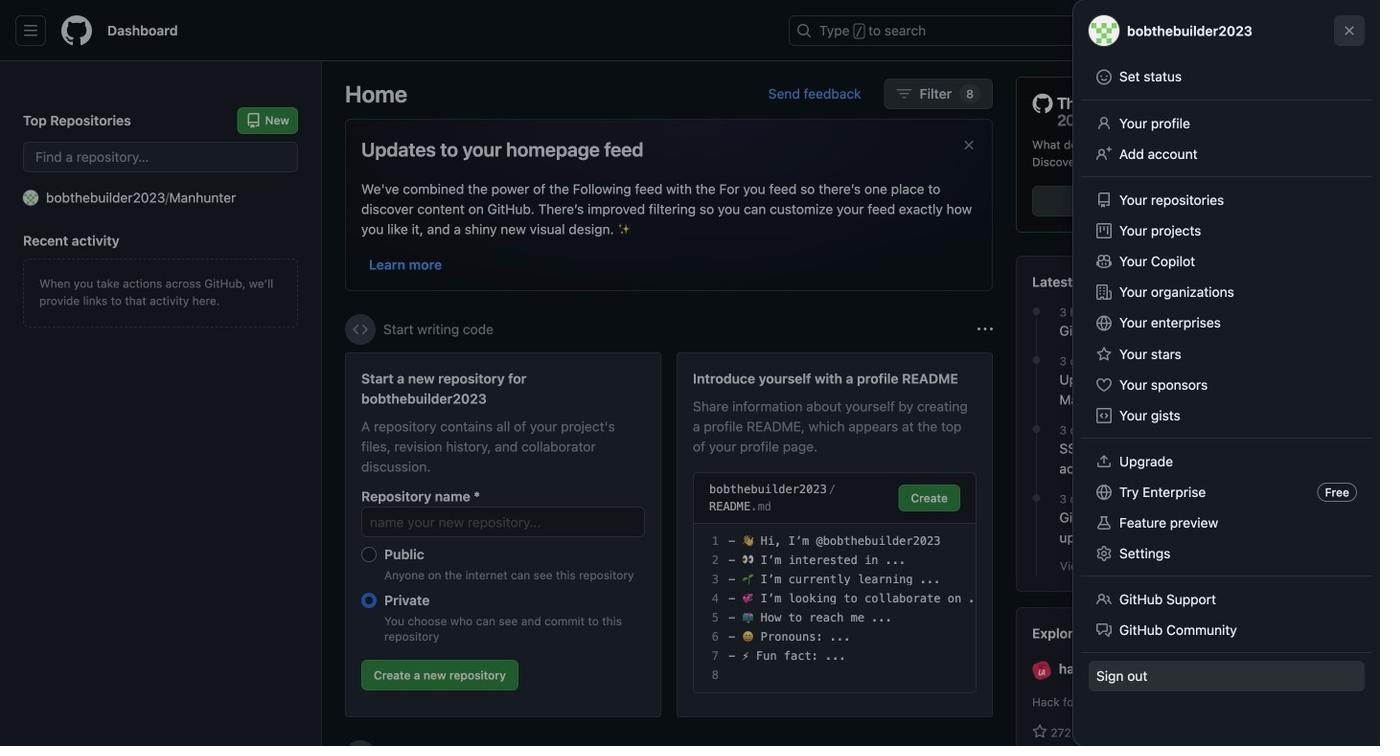 Task type: describe. For each thing, give the bounding box(es) containing it.
2 dot fill image from the top
[[1029, 422, 1044, 437]]

triangle down image
[[1184, 23, 1199, 38]]

1 dot fill image from the top
[[1029, 353, 1044, 368]]

star image
[[1032, 725, 1048, 740]]

issue opened image
[[1227, 23, 1242, 38]]

command palette image
[[1101, 23, 1117, 38]]



Task type: vqa. For each thing, say whether or not it's contained in the screenshot.
plus ICON
yes



Task type: locate. For each thing, give the bounding box(es) containing it.
2 vertical spatial dot fill image
[[1029, 491, 1044, 506]]

dot fill image
[[1029, 304, 1044, 319]]

1 vertical spatial dot fill image
[[1029, 422, 1044, 437]]

explore repositories navigation
[[1016, 608, 1357, 747]]

0 vertical spatial dot fill image
[[1029, 353, 1044, 368]]

3 dot fill image from the top
[[1029, 491, 1044, 506]]

account element
[[0, 61, 322, 747]]

plus image
[[1161, 23, 1176, 38]]

dot fill image
[[1029, 353, 1044, 368], [1029, 422, 1044, 437], [1029, 491, 1044, 506]]

explore element
[[1016, 77, 1357, 747]]

homepage image
[[61, 15, 92, 46]]



